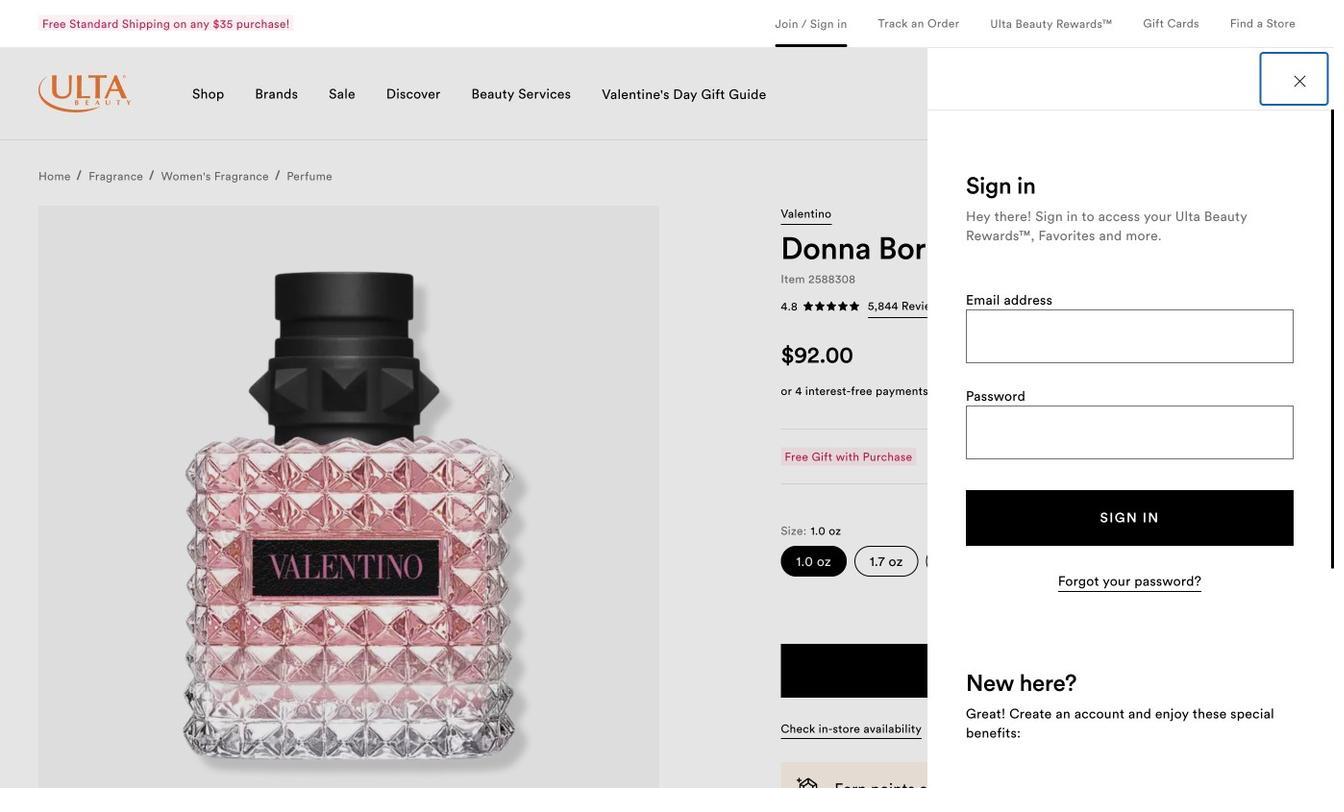 Task type: describe. For each thing, give the bounding box(es) containing it.
2 starfilled image from the left
[[814, 301, 826, 312]]

4 starfilled image from the left
[[849, 301, 861, 312]]

log in to your ulta account image
[[1227, 81, 1250, 104]]

starfilled image
[[838, 301, 849, 312]]

0 horizontal spatial withiconright image
[[954, 301, 966, 312]]

0 items in bag image
[[1273, 81, 1296, 104]]



Task type: locate. For each thing, give the bounding box(es) containing it.
None text field
[[967, 311, 1294, 362]]

1 starfilled image from the left
[[803, 301, 814, 312]]

0 vertical spatial withiconright image
[[954, 301, 966, 312]]

1 horizontal spatial withiconright image
[[1281, 449, 1296, 465]]

close image
[[1295, 75, 1306, 87]]

None password field
[[967, 407, 1294, 458]]

starfilled image
[[803, 301, 814, 312], [814, 301, 826, 312], [826, 301, 838, 312], [849, 301, 861, 312]]

1 vertical spatial withiconright image
[[1281, 449, 1296, 465]]

3 starfilled image from the left
[[826, 301, 838, 312]]

withiconright image
[[954, 301, 966, 312], [1281, 449, 1296, 465]]



Task type: vqa. For each thing, say whether or not it's contained in the screenshot.
password field
yes



